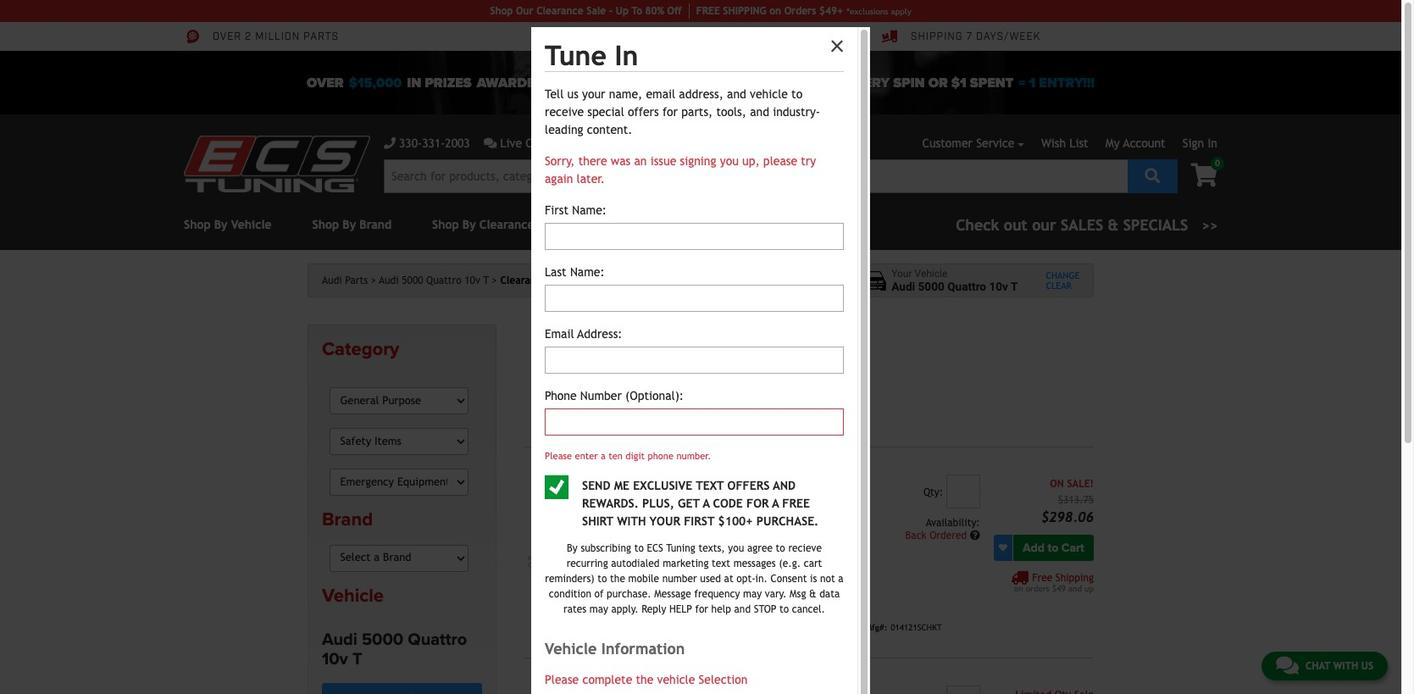 Task type: locate. For each thing, give the bounding box(es) containing it.
014121schkt
[[891, 623, 942, 633]]

= 1 entry!!!
[[1019, 74, 1095, 91]]

us
[[1362, 660, 1374, 672]]

number
[[581, 389, 622, 403]]

0 vertical spatial text
[[696, 479, 724, 492]]

enthusiast
[[911, 31, 980, 43]]

1 vertical spatial offers
[[728, 479, 770, 492]]

search image
[[1146, 167, 1161, 183]]

1 vertical spatial with
[[1334, 660, 1359, 672]]

0 horizontal spatial free
[[562, 31, 590, 43]]

a right the "not"
[[839, 573, 844, 585]]

vehicle for vehicle information
[[545, 640, 597, 658]]

to left the work.
[[724, 538, 735, 552]]

1 horizontal spatial the
[[636, 673, 654, 687]]

Send me exclusive text offers and rewards. Plus, get a code for a free shirt with your first $100+ purchase. checkbox
[[545, 475, 569, 499]]

& right sales
[[1108, 216, 1119, 234]]

shipping left 7
[[911, 31, 964, 43]]

& right msg
[[810, 588, 817, 600]]

chat left us
[[1306, 660, 1331, 672]]

0 vertical spatial name:
[[572, 203, 607, 217]]

by
[[343, 218, 356, 231], [463, 218, 476, 231], [567, 542, 578, 554]]

1 horizontal spatial may
[[743, 588, 762, 600]]

5000
[[402, 275, 423, 287], [919, 280, 945, 293], [689, 332, 726, 351], [362, 630, 404, 650]]

for right the kit on the right of the page
[[726, 520, 741, 534]]

special
[[588, 105, 625, 119]]

1 vertical spatial free
[[1033, 572, 1053, 584]]

free down shop our clearance sale - up to 80% off
[[562, 31, 590, 43]]

enter
[[575, 450, 598, 461]]

2 vertical spatial vehicle
[[545, 640, 597, 658]]

audi 5000 quattro 10v t clearance
[[656, 332, 816, 388]]

& inside the by subscribing to ecs tuning texts, you agree to recieve recurring autodialed marketing text messages (e.g. cart reminders) to the mobile number used at opt-in. consent is not a condition of purchase. message frequency may vary. msg & data rates may apply. reply help for help and stop to cancel.
[[810, 588, 817, 600]]

your down plus,
[[650, 514, 681, 528]]

purchase. down the free
[[757, 514, 819, 528]]

free
[[697, 5, 720, 17]]

10v
[[465, 275, 480, 287], [990, 280, 1009, 293], [783, 332, 803, 351], [322, 649, 348, 670]]

and inside the by subscribing to ecs tuning texts, you agree to recieve recurring autodialed marketing text messages (e.g. cart reminders) to the mobile number used at opt-in. consent is not a condition of purchase. message frequency may vary. msg & data rates may apply. reply help for help and stop to cancel.
[[735, 603, 751, 615]]

2 please from the top
[[545, 673, 579, 687]]

0 vertical spatial audi 5000 quattro 10v t
[[379, 275, 489, 287]]

vehicle down information
[[657, 673, 695, 687]]

& inside volkswagen & audi emergency roadside assistance kit
[[743, 474, 753, 490]]

by up "audi 5000 quattro 10v t" link
[[463, 218, 476, 231]]

work.
[[739, 538, 769, 552]]

apply
[[891, 6, 912, 16]]

t inside audi 5000 quattro 10v t
[[353, 649, 363, 670]]

t
[[483, 275, 489, 287], [1011, 280, 1018, 293], [807, 332, 816, 351], [353, 649, 363, 670]]

with left us
[[1334, 660, 1359, 672]]

2 horizontal spatial by
[[567, 542, 578, 554]]

1 horizontal spatial by
[[463, 218, 476, 231]]

0 vertical spatial brand
[[360, 218, 392, 231]]

you left agree
[[728, 542, 745, 554]]

free shipping
[[1033, 572, 1094, 584]]

you for up,
[[720, 154, 739, 168]]

1 horizontal spatial &
[[810, 588, 817, 600]]

1 vertical spatial in
[[1208, 136, 1218, 150]]

0 horizontal spatial in
[[615, 40, 639, 71]]

0 horizontal spatial by
[[343, 218, 356, 231]]

text up code at the right of page
[[696, 479, 724, 492]]

road
[[745, 520, 769, 534]]

condition
[[549, 588, 592, 600]]

texts,
[[699, 542, 725, 554]]

0 horizontal spatial with
[[617, 514, 646, 528]]

and up the tools,
[[727, 87, 747, 101]]

shop by brand link
[[312, 218, 392, 231]]

offers down email
[[628, 105, 659, 119]]

to right add
[[1048, 541, 1059, 555]]

may down opt-
[[743, 588, 762, 600]]

vehicle up industry-
[[750, 87, 788, 101]]

2 horizontal spatial &
[[1108, 216, 1119, 234]]

change clear
[[1046, 270, 1080, 291]]

vehicle inside tell us your name, email address, and vehicle to receive special offers for parts, tools, and industry- leading content.
[[750, 87, 788, 101]]

plus,
[[643, 497, 675, 510]]

complete
[[583, 673, 633, 687]]

shop up audi parts
[[312, 218, 339, 231]]

live
[[501, 136, 522, 150]]

the down autodialed
[[610, 573, 626, 585]]

vehicle inside tune in document
[[545, 640, 597, 658]]

& up code at the right of page
[[743, 474, 753, 490]]

text
[[696, 479, 724, 492], [712, 558, 731, 570]]

mfg#:
[[866, 623, 888, 633]]

1 vertical spatial vehicle
[[322, 585, 384, 607]]

enthusiast built
[[911, 31, 1014, 43]]

add to cart button
[[1014, 535, 1094, 561]]

parts,
[[682, 105, 713, 119]]

2 horizontal spatial shop
[[490, 5, 513, 17]]

0 vertical spatial purchase.
[[757, 514, 819, 528]]

1 horizontal spatial shipping
[[1056, 572, 1094, 584]]

support
[[647, 31, 698, 43]]

1 vertical spatial shipping
[[1056, 572, 1094, 584]]

1 horizontal spatial your
[[650, 514, 681, 528]]

for down email
[[663, 105, 678, 119]]

330-331-2003
[[399, 136, 470, 150]]

parts
[[345, 275, 368, 287]]

exclusive
[[634, 479, 693, 492]]

1 vertical spatial purchase.
[[607, 588, 652, 600]]

perfect
[[666, 520, 705, 534]]

you left up,
[[720, 154, 739, 168]]

1 horizontal spatial vehicle
[[545, 640, 597, 658]]

with
[[617, 514, 646, 528], [1334, 660, 1359, 672]]

shop left our
[[490, 5, 513, 17]]

for inside send me exclusive text offers and rewards. plus, get a code for a free shirt with your first $100+ purchase.
[[747, 497, 769, 510]]

change link
[[1046, 270, 1080, 281]]

by up recurring
[[567, 542, 578, 554]]

comments image
[[484, 137, 497, 149]]

1 vertical spatial vehicle
[[657, 673, 695, 687]]

audi parts
[[322, 275, 368, 287]]

and up the free
[[773, 479, 796, 492]]

& for audi
[[743, 474, 753, 490]]

0 horizontal spatial shipping
[[911, 31, 964, 43]]

0 horizontal spatial chat
[[526, 136, 550, 150]]

opt-
[[737, 573, 756, 585]]

by for clearance
[[463, 218, 476, 231]]

with down rewards.
[[617, 514, 646, 528]]

0 horizontal spatial purchase.
[[607, 588, 652, 600]]

please left complete
[[545, 673, 579, 687]]

sign in link
[[1183, 136, 1218, 150]]

wish
[[1042, 136, 1067, 150]]

None telephone field
[[545, 409, 844, 436]]

free inside "link"
[[562, 31, 590, 43]]

phone image
[[384, 137, 396, 149]]

messages
[[734, 558, 776, 570]]

help
[[712, 603, 732, 615]]

chat right 'live'
[[526, 136, 550, 150]]

first
[[684, 514, 715, 528]]

shop for shop by clearance
[[432, 218, 459, 231]]

audi inside audi 5000 quattro 10v t clearance
[[656, 332, 685, 351]]

0 horizontal spatial offers
[[628, 105, 659, 119]]

to up the (e.g. at the bottom of page
[[776, 542, 786, 554]]

1 vertical spatial chat
[[1306, 660, 1331, 672]]

tell us your name, email address, and vehicle to receive special offers for parts, tools, and industry- leading content.
[[545, 87, 821, 136]]

1 horizontal spatial vehicle
[[750, 87, 788, 101]]

1 vertical spatial name:
[[570, 265, 605, 279]]

by subscribing to ecs tuning texts, you agree to recieve recurring autodialed marketing text messages (e.g. cart reminders) to the mobile number used at opt-in. consent is not a condition of purchase. message frequency may vary. msg & data rates may apply. reply help for help and stop to cancel.
[[545, 542, 844, 615]]

t inside audi 5000 quattro 10v t clearance
[[807, 332, 816, 351]]

get
[[678, 497, 700, 510]]

0 vertical spatial please
[[545, 450, 572, 461]]

sale
[[587, 5, 606, 17]]

1 vertical spatial your
[[650, 514, 681, 528]]

name: down the later.
[[572, 203, 607, 217]]

1 vertical spatial text
[[712, 558, 731, 570]]

and right the tools,
[[750, 105, 770, 119]]

with inside send me exclusive text offers and rewards. plus, get a code for a free shirt with your first $100+ purchase.
[[617, 514, 646, 528]]

None text field
[[545, 285, 844, 312]]

none text field inside tune in document
[[545, 223, 844, 250]]

1 horizontal spatial chat
[[1306, 660, 1331, 672]]

shop our clearance sale - up to 80% off link
[[490, 3, 690, 19]]

add to wish list image
[[999, 544, 1008, 552]]

shop for shop our clearance sale - up to 80% off
[[490, 5, 513, 17]]

vehicle for vehicle
[[322, 585, 384, 607]]

text inside send me exclusive text offers and rewards. plus, get a code for a free shirt with your first $100+ purchase.
[[696, 479, 724, 492]]

up,
[[743, 154, 760, 168]]

None text field
[[545, 223, 844, 250]]

you inside sorry, there was an issue signing you up, please try again later.
[[720, 154, 739, 168]]

clear link
[[1046, 281, 1080, 291]]

purchase. up apply.
[[607, 588, 652, 600]]

0 vertical spatial free
[[562, 31, 590, 43]]

2
[[245, 31, 252, 43]]

vehicle information
[[545, 640, 685, 658]]

to down vary. on the right of page
[[780, 603, 789, 615]]

0 vertical spatial with
[[617, 514, 646, 528]]

5000 inside audi 5000 quattro 10v t clearance
[[689, 332, 726, 351]]

data
[[820, 588, 840, 600]]

offers up code at the right of page
[[728, 479, 770, 492]]

None number field
[[947, 474, 981, 508], [947, 686, 981, 694], [947, 474, 981, 508], [947, 686, 981, 694]]

sorry,
[[545, 154, 575, 168]]

name: for last name:
[[570, 265, 605, 279]]

a left ten
[[601, 450, 606, 461]]

for inside tell us your name, email address, and vehicle to receive special offers for parts, tools, and industry- leading content.
[[663, 105, 678, 119]]

free down add
[[1033, 572, 1053, 584]]

to inside perfect kit for road trips or even commutes to work.
[[724, 538, 735, 552]]

none telephone field inside tune in document
[[545, 409, 844, 436]]

0 vertical spatial offers
[[628, 105, 659, 119]]

0 vertical spatial you
[[720, 154, 739, 168]]

shipping down cart
[[1056, 572, 1094, 584]]

330-331-2003 link
[[384, 135, 470, 153]]

shop up "audi 5000 quattro 10v t" link
[[432, 218, 459, 231]]

lifetime tech support
[[562, 31, 698, 43]]

question circle image
[[970, 530, 981, 541]]

and
[[727, 87, 747, 101], [750, 105, 770, 119], [773, 479, 796, 492], [735, 603, 751, 615]]

a right get
[[703, 497, 710, 510]]

and right help
[[735, 603, 751, 615]]

last
[[545, 265, 567, 279]]

1 vertical spatial please
[[545, 673, 579, 687]]

thumbnail image image
[[524, 474, 653, 571]]

your right us
[[582, 87, 606, 101]]

0 vertical spatial in
[[615, 40, 639, 71]]

0 vertical spatial the
[[610, 573, 626, 585]]

es#3058245 - 94060 - silicone wiper refill 24"(600mm)
 - (no longer available) - silicone wipers last up to 2x longer than standard wipers - piaa - audi bmw volkswagen mercedes benz mini image
[[524, 686, 653, 694]]

recieve
[[789, 542, 822, 554]]

0 horizontal spatial vehicle
[[322, 585, 384, 607]]

0 vertical spatial shipping
[[911, 31, 964, 43]]

email
[[545, 327, 574, 341]]

by up the audi parts link
[[343, 218, 356, 231]]

issue
[[651, 154, 677, 168]]

may
[[743, 588, 762, 600], [590, 603, 609, 615]]

free for free shipping
[[1033, 572, 1053, 584]]

1 vertical spatial &
[[743, 474, 753, 490]]

may down 'of'
[[590, 603, 609, 615]]

0 horizontal spatial the
[[610, 573, 626, 585]]

0 vertical spatial vehicle
[[915, 268, 948, 279]]

tune in document
[[532, 27, 871, 694]]

the down information
[[636, 673, 654, 687]]

0 vertical spatial vehicle
[[750, 87, 788, 101]]

2 vertical spatial &
[[810, 588, 817, 600]]

in inside document
[[615, 40, 639, 71]]

0 horizontal spatial &
[[743, 474, 753, 490]]

assembled by ecs - corporate logo image
[[696, 610, 780, 631]]

name: for first name:
[[572, 203, 607, 217]]

None email field
[[545, 347, 844, 374]]

1 horizontal spatial offers
[[728, 479, 770, 492]]

please for please complete the vehicle selection
[[545, 673, 579, 687]]

Search text field
[[384, 159, 1128, 193]]

for left help
[[696, 603, 709, 615]]

live chat link
[[484, 135, 575, 153]]

name:
[[572, 203, 607, 217], [570, 265, 605, 279]]

phone
[[545, 389, 577, 403]]

you inside the by subscribing to ecs tuning texts, you agree to recieve recurring autodialed marketing text messages (e.g. cart reminders) to the mobile number used at opt-in. consent is not a condition of purchase. message frequency may vary. msg & data rates may apply. reply help for help and stop to cancel.
[[728, 542, 745, 554]]

email
[[646, 87, 676, 101]]

send
[[582, 479, 611, 492]]

sign in
[[1183, 136, 1218, 150]]

0 horizontal spatial shop
[[312, 218, 339, 231]]

1 horizontal spatial shop
[[432, 218, 459, 231]]

in for tune in
[[615, 40, 639, 71]]

audi inside your vehicle audi 5000 quattro 10v t
[[892, 280, 916, 293]]

text up at
[[712, 558, 731, 570]]

$100+
[[718, 514, 753, 528]]

a inside the by subscribing to ecs tuning texts, you agree to recieve recurring autodialed marketing text messages (e.g. cart reminders) to the mobile number used at opt-in. consent is not a condition of purchase. message frequency may vary. msg & data rates may apply. reply help for help and stop to cancel.
[[839, 573, 844, 585]]

1 please from the top
[[545, 450, 572, 461]]

audi 5000 quattro 10v t link
[[379, 275, 498, 287]]

0 vertical spatial &
[[1108, 216, 1119, 234]]

0 horizontal spatial your
[[582, 87, 606, 101]]

to
[[632, 5, 643, 17]]

1 horizontal spatial purchase.
[[757, 514, 819, 528]]

0 vertical spatial your
[[582, 87, 606, 101]]

is
[[810, 573, 818, 585]]

1 vertical spatial may
[[590, 603, 609, 615]]

ordered
[[930, 530, 967, 541]]

1 horizontal spatial in
[[1208, 136, 1218, 150]]

for inside the by subscribing to ecs tuning texts, you agree to recieve recurring autodialed marketing text messages (e.g. cart reminders) to the mobile number used at opt-in. consent is not a condition of purchase. message frequency may vary. msg & data rates may apply. reply help for help and stop to cancel.
[[696, 603, 709, 615]]

to up 'of'
[[598, 573, 607, 585]]

shop for shop by brand
[[312, 218, 339, 231]]

1 horizontal spatial with
[[1334, 660, 1359, 672]]

number.
[[677, 450, 711, 461]]

for up the road
[[747, 497, 769, 510]]

your inside tell us your name, email address, and vehicle to receive special offers for parts, tools, and industry- leading content.
[[582, 87, 606, 101]]

1 vertical spatial you
[[728, 542, 745, 554]]

name: right last
[[570, 265, 605, 279]]

please enter a ten digit phone number.
[[545, 450, 711, 461]]

please left 'enter'
[[545, 450, 572, 461]]

to up industry-
[[792, 87, 803, 101]]

industry-
[[773, 105, 821, 119]]

quattro inside audi 5000 quattro 10v t clearance
[[730, 332, 779, 351]]

2 horizontal spatial vehicle
[[915, 268, 948, 279]]

1 horizontal spatial free
[[1033, 572, 1053, 584]]

shipping 7 days/week link
[[882, 29, 1041, 44]]



Task type: describe. For each thing, give the bounding box(es) containing it.
your inside send me exclusive text offers and rewards. plus, get a code for a free shirt with your first $100+ purchase.
[[650, 514, 681, 528]]

receive
[[545, 105, 584, 119]]

quattro inside your vehicle audi 5000 quattro 10v t
[[948, 280, 987, 293]]

assistance
[[727, 489, 792, 505]]

over
[[649, 31, 678, 43]]

email address:
[[545, 327, 623, 341]]

80%
[[646, 5, 664, 17]]

purchase. inside send me exclusive text offers and rewards. plus, get a code for a free shirt with your first $100+ purchase.
[[757, 514, 819, 528]]

ship
[[723, 5, 744, 17]]

even
[[815, 520, 840, 534]]

to up autodialed
[[635, 542, 644, 554]]

off
[[668, 5, 682, 17]]

1 vertical spatial the
[[636, 673, 654, 687]]

free
[[783, 497, 810, 510]]

a left the free
[[773, 497, 780, 510]]

first name:
[[545, 203, 607, 217]]

10v inside your vehicle audi 5000 quattro 10v t
[[990, 280, 1009, 293]]

back ordered
[[906, 530, 970, 541]]

5000 inside your vehicle audi 5000 quattro 10v t
[[919, 280, 945, 293]]

7
[[967, 31, 973, 43]]

wish list link
[[1042, 136, 1089, 150]]

$313.75
[[1059, 494, 1094, 506]]

volkswagen & audi emergency roadside assistance kit
[[666, 474, 859, 505]]

first
[[545, 203, 569, 217]]

add
[[1023, 541, 1045, 555]]

*exclusions apply link
[[847, 5, 912, 17]]

shop by clearance link
[[432, 218, 535, 231]]

ecs
[[647, 542, 664, 554]]

leading
[[545, 123, 584, 136]]

10v inside audi 5000 quattro 10v t clearance
[[783, 332, 803, 351]]

specials
[[1124, 216, 1189, 234]]

t inside your vehicle audi 5000 quattro 10v t
[[1011, 280, 1018, 293]]

parts
[[304, 31, 339, 43]]

5000 inside audi 5000 quattro 10v t
[[362, 630, 404, 650]]

cancel.
[[792, 603, 826, 615]]

help
[[670, 603, 693, 615]]

phone
[[648, 450, 674, 461]]

commutes
[[666, 538, 721, 552]]

tools,
[[717, 105, 747, 119]]

free ship ping on orders $49+ *exclusions apply
[[697, 5, 912, 17]]

sale!
[[1068, 478, 1094, 490]]

0
[[1216, 159, 1221, 168]]

up
[[616, 5, 629, 17]]

rewards.
[[582, 497, 639, 510]]

offers inside send me exclusive text offers and rewards. plus, get a code for a free shirt with your first $100+ purchase.
[[728, 479, 770, 492]]

cart
[[1062, 541, 1085, 555]]

audi inside audi 5000 quattro 10v t
[[322, 630, 358, 650]]

offers inside tell us your name, email address, and vehicle to receive special offers for parts, tools, and industry- leading content.
[[628, 105, 659, 119]]

0 link
[[1178, 157, 1225, 189]]

at
[[724, 573, 734, 585]]

quattro inside audi 5000 quattro 10v t
[[408, 630, 467, 650]]

ecs tuning 'spin to win' contest logo image
[[600, 58, 802, 100]]

emergency
[[789, 474, 859, 490]]

over 2 million parts link
[[184, 29, 339, 44]]

in for sign in
[[1208, 136, 1218, 150]]

later.
[[577, 172, 605, 186]]

trips
[[772, 520, 797, 534]]

0 vertical spatial chat
[[526, 136, 550, 150]]

selection
[[699, 673, 748, 687]]

shipping inside shipping 7 days/week link
[[911, 31, 964, 43]]

tune in
[[545, 40, 639, 71]]

(optional):
[[626, 389, 684, 403]]

me
[[614, 479, 630, 492]]

please
[[764, 154, 798, 168]]

to inside button
[[1048, 541, 1059, 555]]

shipping
[[593, 31, 646, 43]]

on sale! $313.75 $298.06
[[1042, 478, 1094, 525]]

ten
[[609, 450, 623, 461]]

mfg#: 014121schkt
[[866, 623, 942, 633]]

by for brand
[[343, 218, 356, 231]]

ecs tuning image
[[184, 136, 370, 192]]

phone number (optional):
[[545, 389, 684, 403]]

ping
[[744, 5, 767, 17]]

to inside tell us your name, email address, and vehicle to receive special offers for parts, tools, and industry- leading content.
[[792, 87, 803, 101]]

10v inside audi 5000 quattro 10v t
[[322, 649, 348, 670]]

price match guarantee
[[213, 31, 355, 43]]

0 vertical spatial may
[[743, 588, 762, 600]]

0 horizontal spatial may
[[590, 603, 609, 615]]

your
[[892, 268, 913, 279]]

kit
[[796, 489, 814, 505]]

agree
[[748, 542, 773, 554]]

address,
[[679, 87, 724, 101]]

by inside the by subscribing to ecs tuning texts, you agree to recieve recurring autodialed marketing text messages (e.g. cart reminders) to the mobile number used at opt-in. consent is not a condition of purchase. message frequency may vary. msg & data rates may apply. reply help for help and stop to cancel.
[[567, 542, 578, 554]]

none text field inside tune in document
[[545, 285, 844, 312]]

cart
[[804, 558, 823, 570]]

none email field inside tune in document
[[545, 347, 844, 374]]

1 vertical spatial audi 5000 quattro 10v t
[[322, 630, 467, 670]]

sign
[[1183, 136, 1205, 150]]

kit
[[708, 520, 723, 534]]

your vehicle audi 5000 quattro 10v t
[[892, 268, 1018, 293]]

match
[[249, 31, 286, 43]]

free for free shipping over $49
[[562, 31, 590, 43]]

sales & specials link
[[956, 214, 1218, 237]]

tune in dialog
[[0, 0, 1415, 694]]

roadside
[[666, 489, 723, 505]]

& for specials
[[1108, 216, 1119, 234]]

vehicle inside your vehicle audi 5000 quattro 10v t
[[915, 268, 948, 279]]

on
[[770, 5, 782, 17]]

audi inside volkswagen & audi emergency roadside assistance kit
[[757, 474, 785, 490]]

please for please enter a ten digit phone number.
[[545, 450, 572, 461]]

my
[[1106, 136, 1120, 150]]

autodialed
[[611, 558, 660, 570]]

text inside the by subscribing to ecs tuning texts, you agree to recieve recurring autodialed marketing text messages (e.g. cart reminders) to the mobile number used at opt-in. consent is not a condition of purchase. message frequency may vary. msg & data rates may apply. reply help for help and stop to cancel.
[[712, 558, 731, 570]]

consent
[[771, 573, 807, 585]]

for inside perfect kit for road trips or even commutes to work.
[[726, 520, 741, 534]]

my account link
[[1106, 136, 1166, 150]]

rates
[[564, 603, 587, 615]]

1
[[1030, 74, 1036, 91]]

clearance inside audi 5000 quattro 10v t clearance
[[656, 351, 799, 388]]

331-
[[422, 136, 445, 150]]

last name:
[[545, 265, 605, 279]]

content.
[[587, 123, 633, 136]]

0 horizontal spatial vehicle
[[657, 673, 695, 687]]

price match guarantee link
[[184, 29, 355, 44]]

please complete the vehicle selection
[[545, 673, 748, 687]]

mobile
[[629, 573, 660, 585]]

and inside send me exclusive text offers and rewards. plus, get a code for a free shirt with your first $100+ purchase.
[[773, 479, 796, 492]]

on
[[1051, 478, 1065, 490]]

purchase. inside the by subscribing to ecs tuning texts, you agree to recieve recurring autodialed marketing text messages (e.g. cart reminders) to the mobile number used at opt-in. consent is not a condition of purchase. message frequency may vary. msg & data rates may apply. reply help for help and stop to cancel.
[[607, 588, 652, 600]]

$49+
[[820, 5, 844, 17]]

perfect kit for road trips or even commutes to work.
[[666, 520, 840, 552]]

you for agree
[[728, 542, 745, 554]]

the inside the by subscribing to ecs tuning texts, you agree to recieve recurring autodialed marketing text messages (e.g. cart reminders) to the mobile number used at opt-in. consent is not a condition of purchase. message frequency may vary. msg & data rates may apply. reply help for help and stop to cancel.
[[610, 573, 626, 585]]

1 vertical spatial brand
[[322, 509, 373, 531]]



Task type: vqa. For each thing, say whether or not it's contained in the screenshot.
sorry,
yes



